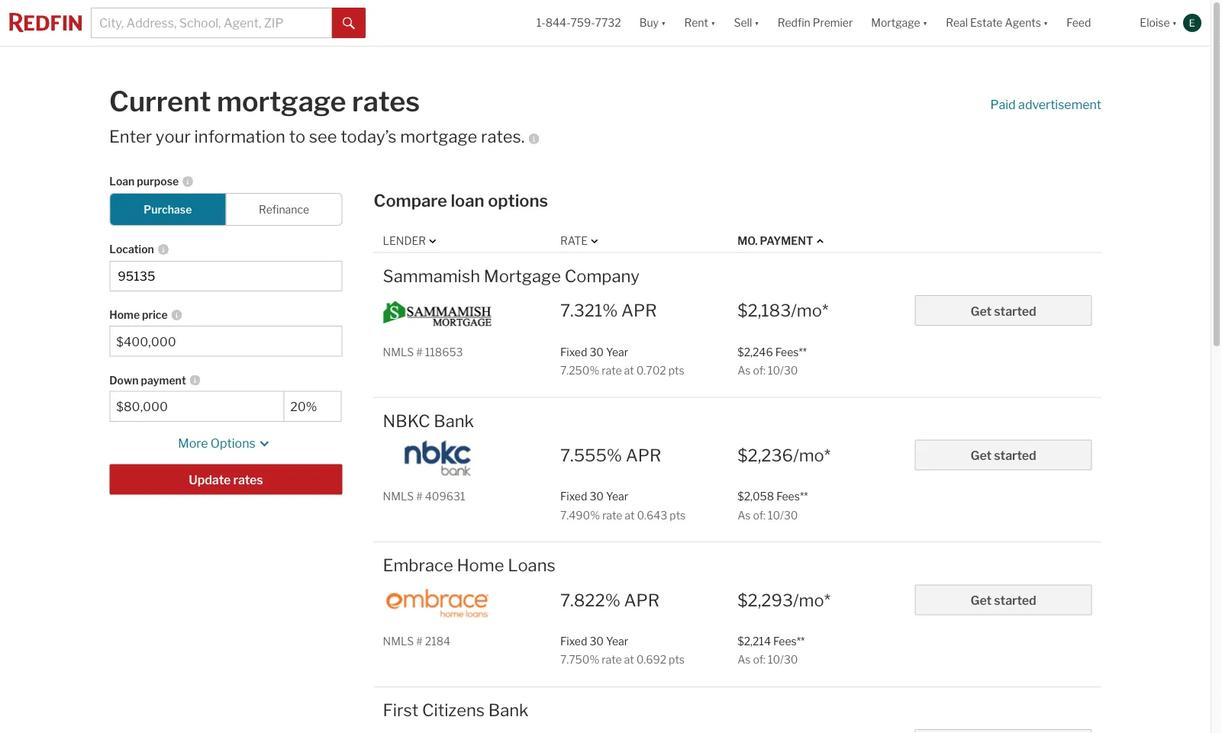 Task type: locate. For each thing, give the bounding box(es) containing it.
nmls left 118653 at the top of the page
[[383, 346, 414, 359]]

1 vertical spatial year
[[606, 490, 628, 503]]

update
[[189, 473, 231, 488]]

3 ▾ from the left
[[754, 16, 759, 29]]

10/30 inside "$2,246 fees** as of: 10/30"
[[768, 364, 798, 377]]

3 30 from the top
[[590, 635, 604, 648]]

# left 118653 at the top of the page
[[416, 346, 423, 359]]

as
[[738, 364, 751, 377], [738, 509, 751, 522], [738, 654, 751, 667]]

fixed inside fixed 30 year 7.490 % rate at 0.643 pts
[[560, 490, 587, 503]]

2 vertical spatial as
[[738, 654, 751, 667]]

1-844-759-7732
[[536, 16, 621, 29]]

1 vertical spatial #
[[416, 490, 423, 503]]

3 get started from the top
[[971, 593, 1036, 608]]

0 horizontal spatial bank
[[434, 411, 474, 431]]

2 as from the top
[[738, 509, 751, 522]]

10/30 down $2,246
[[768, 364, 798, 377]]

year down 7.321 % apr
[[606, 346, 628, 359]]

get for $2,293 /mo*
[[971, 593, 992, 608]]

fixed inside the "fixed 30 year 7.250 % rate at 0.702 pts"
[[560, 346, 587, 359]]

▾ right the sell
[[754, 16, 759, 29]]

10/30 down $2,214
[[768, 654, 798, 667]]

rate
[[602, 364, 622, 377], [602, 509, 622, 522], [602, 654, 622, 667]]

0 vertical spatial #
[[416, 346, 423, 359]]

advertisement
[[1018, 97, 1102, 112]]

at inside fixed 30 year 7.490 % rate at 0.643 pts
[[625, 509, 635, 522]]

fixed for 7.822
[[560, 635, 587, 648]]

of: for $2,293
[[753, 654, 766, 667]]

fees**
[[775, 346, 807, 359], [776, 490, 808, 503], [773, 635, 805, 648]]

2 of: from the top
[[753, 509, 766, 522]]

2 vertical spatial pts
[[669, 654, 685, 667]]

pts inside fixed 30 year 7.490 % rate at 0.643 pts
[[670, 509, 686, 522]]

▾ for mortgage ▾
[[923, 16, 928, 29]]

0 vertical spatial started
[[994, 304, 1036, 319]]

started for $2,183 /mo*
[[994, 304, 1036, 319]]

1 vertical spatial get started
[[971, 448, 1036, 463]]

pts right 0.692
[[669, 654, 685, 667]]

▾ for eloise ▾
[[1172, 16, 1177, 29]]

rate for 7.822
[[602, 654, 622, 667]]

409631
[[425, 490, 465, 503]]

2 vertical spatial rate
[[602, 654, 622, 667]]

/mo*
[[791, 300, 829, 321], [793, 445, 831, 466], [793, 590, 831, 611]]

5 ▾ from the left
[[1043, 16, 1048, 29]]

payment
[[760, 235, 813, 248]]

1 get started button from the top
[[915, 295, 1092, 326]]

#
[[416, 346, 423, 359], [416, 490, 423, 503], [416, 635, 423, 648]]

get started for $2,293 /mo*
[[971, 593, 1036, 608]]

0 vertical spatial pts
[[668, 364, 684, 377]]

3 10/30 from the top
[[768, 654, 798, 667]]

fixed inside "fixed 30 year 7.750 % rate at 0.692 pts"
[[560, 635, 587, 648]]

today's
[[341, 126, 397, 147]]

7.321
[[560, 300, 602, 321]]

0.702
[[636, 364, 666, 377]]

▾ right buy
[[661, 16, 666, 29]]

rate inside "fixed 30 year 7.750 % rate at 0.692 pts"
[[602, 654, 622, 667]]

0 vertical spatial 30
[[590, 346, 604, 359]]

10/30 down $2,058
[[768, 509, 798, 522]]

10/30
[[768, 364, 798, 377], [768, 509, 798, 522], [768, 654, 798, 667]]

0 vertical spatial 10/30
[[768, 364, 798, 377]]

fees** right $2,214
[[773, 635, 805, 648]]

as inside "$2,214 fees** as of: 10/30"
[[738, 654, 751, 667]]

1 vertical spatial of:
[[753, 509, 766, 522]]

2 started from the top
[[994, 448, 1036, 463]]

mortgage up "to"
[[217, 85, 346, 118]]

0 vertical spatial apr
[[621, 300, 657, 321]]

bank
[[434, 411, 474, 431], [488, 700, 529, 721]]

year inside "fixed 30 year 7.750 % rate at 0.692 pts"
[[606, 635, 628, 648]]

1 horizontal spatial mortgage
[[400, 126, 477, 147]]

1 vertical spatial rate
[[602, 509, 622, 522]]

redfin premier button
[[768, 0, 862, 46]]

at inside "fixed 30 year 7.750 % rate at 0.692 pts"
[[624, 654, 634, 667]]

options
[[488, 190, 548, 210]]

3 started from the top
[[994, 593, 1036, 608]]

first
[[383, 700, 419, 721]]

of: inside $2,058 fees** as of: 10/30
[[753, 509, 766, 522]]

% left 0.692
[[590, 654, 599, 667]]

30 for 7.555
[[590, 490, 604, 503]]

rent ▾
[[684, 16, 716, 29]]

0 horizontal spatial mortgage
[[217, 85, 346, 118]]

nmls left 409631
[[383, 490, 414, 503]]

sell ▾ button
[[725, 0, 768, 46]]

1 vertical spatial /mo*
[[793, 445, 831, 466]]

pts right 0.702
[[668, 364, 684, 377]]

1 # from the top
[[416, 346, 423, 359]]

at for 7.822
[[624, 654, 634, 667]]

1 30 from the top
[[590, 346, 604, 359]]

0 vertical spatial get started
[[971, 304, 1036, 319]]

0 vertical spatial as
[[738, 364, 751, 377]]

# left 2184
[[416, 635, 423, 648]]

2 # from the top
[[416, 490, 423, 503]]

fixed
[[560, 346, 587, 359], [560, 490, 587, 503], [560, 635, 587, 648]]

1 vertical spatial as
[[738, 509, 751, 522]]

home left loans
[[457, 555, 504, 576]]

1 vertical spatial rates
[[233, 473, 263, 488]]

2 get started button from the top
[[915, 440, 1092, 471]]

rate button
[[560, 234, 602, 248]]

2 fixed from the top
[[560, 490, 587, 503]]

1 vertical spatial nmls
[[383, 490, 414, 503]]

%
[[602, 300, 618, 321], [590, 364, 599, 377], [607, 445, 622, 466], [590, 509, 600, 522], [605, 590, 621, 611], [590, 654, 599, 667]]

3 get from the top
[[971, 593, 992, 608]]

3 as from the top
[[738, 654, 751, 667]]

▾
[[661, 16, 666, 29], [711, 16, 716, 29], [754, 16, 759, 29], [923, 16, 928, 29], [1043, 16, 1048, 29], [1172, 16, 1177, 29]]

▾ left user photo
[[1172, 16, 1177, 29]]

fees** inside "$2,246 fees** as of: 10/30"
[[775, 346, 807, 359]]

1 10/30 from the top
[[768, 364, 798, 377]]

7.250
[[560, 364, 590, 377]]

real estate agents ▾ button
[[937, 0, 1058, 46]]

1 vertical spatial get started button
[[915, 440, 1092, 471]]

1 horizontal spatial rates
[[352, 85, 420, 118]]

2 year from the top
[[606, 490, 628, 503]]

pts inside "fixed 30 year 7.750 % rate at 0.692 pts"
[[669, 654, 685, 667]]

30 for 7.822
[[590, 635, 604, 648]]

year for 7.822
[[606, 635, 628, 648]]

paid
[[990, 97, 1016, 112]]

0 vertical spatial at
[[624, 364, 634, 377]]

Purchase radio
[[109, 193, 226, 226]]

2 vertical spatial nmls
[[383, 635, 414, 648]]

fees** inside "$2,214 fees** as of: 10/30"
[[773, 635, 805, 648]]

1 ▾ from the left
[[661, 16, 666, 29]]

fixed for 7.321
[[560, 346, 587, 359]]

nmls
[[383, 346, 414, 359], [383, 490, 414, 503], [383, 635, 414, 648]]

as down $2,214
[[738, 654, 751, 667]]

7.490
[[560, 509, 590, 522]]

/mo* for $2,236
[[793, 445, 831, 466]]

2 vertical spatial fixed
[[560, 635, 587, 648]]

/mo* up "$2,246 fees** as of: 10/30"
[[791, 300, 829, 321]]

as for $2,183
[[738, 364, 751, 377]]

0 vertical spatial year
[[606, 346, 628, 359]]

of: down $2,058
[[753, 509, 766, 522]]

2 vertical spatial get started button
[[915, 585, 1092, 615]]

started
[[994, 304, 1036, 319], [994, 448, 1036, 463], [994, 593, 1036, 608]]

2 vertical spatial fees**
[[773, 635, 805, 648]]

rates inside button
[[233, 473, 263, 488]]

0 horizontal spatial mortgage
[[484, 266, 561, 286]]

1 vertical spatial apr
[[626, 445, 661, 466]]

get started button for $2,236 /mo*
[[915, 440, 1092, 471]]

2 vertical spatial at
[[624, 654, 634, 667]]

1 year from the top
[[606, 346, 628, 359]]

0 vertical spatial fees**
[[775, 346, 807, 359]]

fixed up 7.490
[[560, 490, 587, 503]]

get for $2,236 /mo*
[[971, 448, 992, 463]]

1 vertical spatial home
[[457, 555, 504, 576]]

1 vertical spatial 30
[[590, 490, 604, 503]]

0 vertical spatial home
[[109, 309, 140, 322]]

mortgage down rate
[[484, 266, 561, 286]]

rate inside fixed 30 year 7.490 % rate at 0.643 pts
[[602, 509, 622, 522]]

as inside "$2,246 fees** as of: 10/30"
[[738, 364, 751, 377]]

▾ right the rent
[[711, 16, 716, 29]]

1 fixed from the top
[[560, 346, 587, 359]]

1 vertical spatial fixed
[[560, 490, 587, 503]]

1 vertical spatial pts
[[670, 509, 686, 522]]

1 vertical spatial 10/30
[[768, 509, 798, 522]]

apr up "fixed 30 year 7.750 % rate at 0.692 pts"
[[624, 590, 660, 611]]

buy ▾ button
[[639, 0, 666, 46]]

option group containing purchase
[[109, 193, 342, 226]]

1 get started from the top
[[971, 304, 1036, 319]]

agents
[[1005, 16, 1041, 29]]

0 vertical spatial nmls
[[383, 346, 414, 359]]

1 started from the top
[[994, 304, 1036, 319]]

of: down $2,246
[[753, 364, 766, 377]]

fixed up 7.750
[[560, 635, 587, 648]]

0 horizontal spatial rates
[[233, 473, 263, 488]]

1 vertical spatial started
[[994, 448, 1036, 463]]

2 vertical spatial get
[[971, 593, 992, 608]]

2184
[[425, 635, 450, 648]]

rates right update
[[233, 473, 263, 488]]

30 inside "fixed 30 year 7.750 % rate at 0.692 pts"
[[590, 635, 604, 648]]

option group
[[109, 193, 342, 226]]

State, City, County, ZIP search field
[[109, 261, 342, 291]]

Refinance radio
[[226, 193, 342, 226]]

rate right 7.250
[[602, 364, 622, 377]]

4 ▾ from the left
[[923, 16, 928, 29]]

1-
[[536, 16, 546, 29]]

submit search image
[[343, 17, 355, 30]]

7732
[[595, 16, 621, 29]]

Down payment text field
[[116, 399, 277, 414], [290, 399, 335, 414]]

2 rate from the top
[[602, 509, 622, 522]]

1 vertical spatial fees**
[[776, 490, 808, 503]]

$2,246
[[738, 346, 773, 359]]

rate right 7.490
[[602, 509, 622, 522]]

2 vertical spatial apr
[[624, 590, 660, 611]]

0 vertical spatial fixed
[[560, 346, 587, 359]]

redfin premier
[[778, 16, 853, 29]]

7.555 % apr
[[560, 445, 661, 466]]

year down 7.555 % apr
[[606, 490, 628, 503]]

3 nmls from the top
[[383, 635, 414, 648]]

fees** right $2,058
[[776, 490, 808, 503]]

2 nmls from the top
[[383, 490, 414, 503]]

rates
[[352, 85, 420, 118], [233, 473, 263, 488]]

pts
[[668, 364, 684, 377], [670, 509, 686, 522], [669, 654, 685, 667]]

as down $2,058
[[738, 509, 751, 522]]

10/30 inside $2,058 fees** as of: 10/30
[[768, 509, 798, 522]]

of: for $2,236
[[753, 509, 766, 522]]

down
[[109, 374, 139, 387]]

home
[[109, 309, 140, 322], [457, 555, 504, 576]]

844-
[[546, 16, 571, 29]]

1 horizontal spatial down payment text field
[[290, 399, 335, 414]]

rates up today's
[[352, 85, 420, 118]]

1 get from the top
[[971, 304, 992, 319]]

0 vertical spatial bank
[[434, 411, 474, 431]]

started for $2,236 /mo*
[[994, 448, 1036, 463]]

apr
[[621, 300, 657, 321], [626, 445, 661, 466], [624, 590, 660, 611]]

2 get started from the top
[[971, 448, 1036, 463]]

2 vertical spatial 30
[[590, 635, 604, 648]]

10/30 inside "$2,214 fees** as of: 10/30"
[[768, 654, 798, 667]]

1 of: from the top
[[753, 364, 766, 377]]

$2,183 /mo*
[[738, 300, 829, 321]]

/mo* up "$2,214 fees** as of: 10/30"
[[793, 590, 831, 611]]

2 vertical spatial /mo*
[[793, 590, 831, 611]]

pts for 7.555 % apr
[[670, 509, 686, 522]]

% left 0.702
[[590, 364, 599, 377]]

apr up fixed 30 year 7.490 % rate at 0.643 pts
[[626, 445, 661, 466]]

7.822
[[560, 590, 605, 611]]

0 horizontal spatial down payment text field
[[116, 399, 277, 414]]

rate inside the "fixed 30 year 7.250 % rate at 0.702 pts"
[[602, 364, 622, 377]]

mortgage
[[217, 85, 346, 118], [400, 126, 477, 147]]

2 30 from the top
[[590, 490, 604, 503]]

3 of: from the top
[[753, 654, 766, 667]]

get started button
[[915, 295, 1092, 326], [915, 440, 1092, 471], [915, 585, 1092, 615]]

of: down $2,214
[[753, 654, 766, 667]]

rate for 7.555
[[602, 509, 622, 522]]

30 up 7.490
[[590, 490, 604, 503]]

1 horizontal spatial mortgage
[[871, 16, 920, 29]]

30 inside the "fixed 30 year 7.250 % rate at 0.702 pts"
[[590, 346, 604, 359]]

at left 0.702
[[624, 364, 634, 377]]

759-
[[571, 16, 595, 29]]

year down 7.822 % apr
[[606, 635, 628, 648]]

30 inside fixed 30 year 7.490 % rate at 0.643 pts
[[590, 490, 604, 503]]

% down company
[[602, 300, 618, 321]]

payment
[[141, 374, 186, 387]]

30 up 7.250
[[590, 346, 604, 359]]

/mo* for $2,293
[[793, 590, 831, 611]]

1 horizontal spatial bank
[[488, 700, 529, 721]]

0 vertical spatial of:
[[753, 364, 766, 377]]

10/30 for $2,183
[[768, 364, 798, 377]]

2 ▾ from the left
[[711, 16, 716, 29]]

6 ▾ from the left
[[1172, 16, 1177, 29]]

mortgage left rates.
[[400, 126, 477, 147]]

3 rate from the top
[[602, 654, 622, 667]]

bank right citizens
[[488, 700, 529, 721]]

2 vertical spatial #
[[416, 635, 423, 648]]

0 vertical spatial rates
[[352, 85, 420, 118]]

# for nbkc
[[416, 490, 423, 503]]

bank right nbkc
[[434, 411, 474, 431]]

1 nmls from the top
[[383, 346, 414, 359]]

▾ right agents
[[1043, 16, 1048, 29]]

price
[[142, 309, 168, 322]]

30 up 7.750
[[590, 635, 604, 648]]

0 vertical spatial get started button
[[915, 295, 1092, 326]]

get started for $2,236 /mo*
[[971, 448, 1036, 463]]

0 vertical spatial mortgage
[[871, 16, 920, 29]]

1 vertical spatial get
[[971, 448, 992, 463]]

▾ left real
[[923, 16, 928, 29]]

year for 7.321
[[606, 346, 628, 359]]

/mo* up $2,058 fees** as of: 10/30
[[793, 445, 831, 466]]

0 vertical spatial /mo*
[[791, 300, 829, 321]]

$2,214
[[738, 635, 771, 648]]

of: inside "$2,246 fees** as of: 10/30"
[[753, 364, 766, 377]]

update rates button
[[109, 464, 342, 495]]

118653
[[425, 346, 463, 359]]

% inside "fixed 30 year 7.750 % rate at 0.692 pts"
[[590, 654, 599, 667]]

at left 0.692
[[624, 654, 634, 667]]

fixed up 7.250
[[560, 346, 587, 359]]

year inside the "fixed 30 year 7.250 % rate at 0.702 pts"
[[606, 346, 628, 359]]

1 rate from the top
[[602, 364, 622, 377]]

at
[[624, 364, 634, 377], [625, 509, 635, 522], [624, 654, 634, 667]]

3 fixed from the top
[[560, 635, 587, 648]]

7.321 % apr
[[560, 300, 657, 321]]

apr for 7.822 % apr
[[624, 590, 660, 611]]

1-844-759-7732 link
[[536, 16, 621, 29]]

rate for 7.321
[[602, 364, 622, 377]]

3 get started button from the top
[[915, 585, 1092, 615]]

0 horizontal spatial home
[[109, 309, 140, 322]]

rate right 7.750
[[602, 654, 622, 667]]

1 vertical spatial at
[[625, 509, 635, 522]]

2 vertical spatial get started
[[971, 593, 1036, 608]]

0 vertical spatial get
[[971, 304, 992, 319]]

% up "fixed 30 year 7.750 % rate at 0.692 pts"
[[605, 590, 621, 611]]

fees** right $2,246
[[775, 346, 807, 359]]

feed button
[[1058, 0, 1131, 46]]

2 vertical spatial year
[[606, 635, 628, 648]]

% left 0.643
[[590, 509, 600, 522]]

# left 409631
[[416, 490, 423, 503]]

1 as from the top
[[738, 364, 751, 377]]

$2,236
[[738, 445, 793, 466]]

2 vertical spatial of:
[[753, 654, 766, 667]]

3 # from the top
[[416, 635, 423, 648]]

as for $2,293
[[738, 654, 751, 667]]

first citizens bank
[[383, 700, 529, 721]]

at left 0.643
[[625, 509, 635, 522]]

2 vertical spatial 10/30
[[768, 654, 798, 667]]

nmls left 2184
[[383, 635, 414, 648]]

of:
[[753, 364, 766, 377], [753, 509, 766, 522], [753, 654, 766, 667]]

as inside $2,058 fees** as of: 10/30
[[738, 509, 751, 522]]

home left price
[[109, 309, 140, 322]]

mo.
[[738, 235, 758, 248]]

1 down payment text field from the left
[[116, 399, 277, 414]]

2 vertical spatial started
[[994, 593, 1036, 608]]

/mo* for $2,183
[[791, 300, 829, 321]]

get started button for $2,183 /mo*
[[915, 295, 1092, 326]]

at inside the "fixed 30 year 7.250 % rate at 0.702 pts"
[[624, 364, 634, 377]]

loan
[[109, 175, 135, 188]]

pts inside the "fixed 30 year 7.250 % rate at 0.702 pts"
[[668, 364, 684, 377]]

2 get from the top
[[971, 448, 992, 463]]

$2,293
[[738, 590, 793, 611]]

embrace
[[383, 555, 453, 576]]

2 10/30 from the top
[[768, 509, 798, 522]]

3 year from the top
[[606, 635, 628, 648]]

apr down company
[[621, 300, 657, 321]]

of: inside "$2,214 fees** as of: 10/30"
[[753, 654, 766, 667]]

0 vertical spatial rate
[[602, 364, 622, 377]]

pts right 0.643
[[670, 509, 686, 522]]

year inside fixed 30 year 7.490 % rate at 0.643 pts
[[606, 490, 628, 503]]

fees** inside $2,058 fees** as of: 10/30
[[776, 490, 808, 503]]

as down $2,246
[[738, 364, 751, 377]]

mortgage left real
[[871, 16, 920, 29]]



Task type: vqa. For each thing, say whether or not it's contained in the screenshot.
the right On
no



Task type: describe. For each thing, give the bounding box(es) containing it.
fixed 30 year 7.490 % rate at 0.643 pts
[[560, 490, 686, 522]]

fixed 30 year 7.750 % rate at 0.692 pts
[[560, 635, 685, 667]]

mortgage ▾ button
[[871, 0, 928, 46]]

1 horizontal spatial home
[[457, 555, 504, 576]]

year for 7.555
[[606, 490, 628, 503]]

▾ for buy ▾
[[661, 16, 666, 29]]

at for 7.555
[[625, 509, 635, 522]]

user photo image
[[1183, 14, 1202, 32]]

$2,293 /mo*
[[738, 590, 831, 611]]

premier
[[813, 16, 853, 29]]

company
[[565, 266, 640, 286]]

real estate agents ▾ link
[[946, 0, 1048, 46]]

mo. payment
[[738, 235, 813, 248]]

citizens
[[422, 700, 485, 721]]

# for embrace
[[416, 635, 423, 648]]

$2,246 fees** as of: 10/30
[[738, 346, 807, 377]]

refinance
[[259, 203, 309, 216]]

% up fixed 30 year 7.490 % rate at 0.643 pts
[[607, 445, 622, 466]]

$2,058 fees** as of: 10/30
[[738, 490, 808, 522]]

see
[[309, 126, 337, 147]]

fees** for $2,183
[[775, 346, 807, 359]]

get started for $2,183 /mo*
[[971, 304, 1036, 319]]

paid advertisement button
[[990, 97, 1102, 113]]

nmls # 409631
[[383, 490, 465, 503]]

more
[[178, 436, 208, 451]]

sell
[[734, 16, 752, 29]]

compare loan options
[[374, 190, 548, 210]]

home price
[[109, 309, 168, 322]]

10/30 for $2,236
[[768, 509, 798, 522]]

1 vertical spatial mortgage
[[484, 266, 561, 286]]

apr for 7.555 % apr
[[626, 445, 661, 466]]

fees** for $2,236
[[776, 490, 808, 503]]

nbkc bank
[[383, 411, 474, 431]]

nmls for nbkc bank
[[383, 490, 414, 503]]

embrace home loans
[[383, 555, 556, 576]]

nmls # 2184
[[383, 635, 450, 648]]

0 vertical spatial mortgage
[[217, 85, 346, 118]]

0.692
[[636, 654, 666, 667]]

location
[[109, 243, 154, 256]]

fixed for 7.555
[[560, 490, 587, 503]]

options
[[211, 436, 256, 451]]

apr for 7.321 % apr
[[621, 300, 657, 321]]

nmls for sammamish mortgage company
[[383, 346, 414, 359]]

$2,058
[[738, 490, 774, 503]]

more options
[[178, 436, 256, 451]]

mortgage inside dropdown button
[[871, 16, 920, 29]]

nmls for embrace home loans
[[383, 635, 414, 648]]

current mortgage rates
[[109, 85, 420, 118]]

% inside the "fixed 30 year 7.250 % rate at 0.702 pts"
[[590, 364, 599, 377]]

loan purpose
[[109, 175, 179, 188]]

get started button for $2,293 /mo*
[[915, 585, 1092, 615]]

real estate agents ▾
[[946, 16, 1048, 29]]

enter your information to see today's mortgage rates.
[[109, 126, 525, 147]]

Home price text field
[[116, 334, 336, 349]]

enter
[[109, 126, 152, 147]]

of: for $2,183
[[753, 364, 766, 377]]

buy ▾
[[639, 16, 666, 29]]

sammamish
[[383, 266, 480, 286]]

rent ▾ button
[[675, 0, 725, 46]]

▾ for rent ▾
[[711, 16, 716, 29]]

loans
[[508, 555, 556, 576]]

0.643
[[637, 509, 667, 522]]

down payment
[[109, 374, 186, 387]]

fixed 30 year 7.250 % rate at 0.702 pts
[[560, 346, 684, 377]]

# for sammamish
[[416, 346, 423, 359]]

feed
[[1067, 16, 1091, 29]]

eloise ▾
[[1140, 16, 1177, 29]]

pts for 7.822 % apr
[[669, 654, 685, 667]]

sammamish mortgage company
[[383, 266, 640, 286]]

purpose
[[137, 175, 179, 188]]

your
[[156, 126, 191, 147]]

update rates
[[189, 473, 263, 488]]

$2,183
[[738, 300, 791, 321]]

mortgage ▾
[[871, 16, 928, 29]]

buy ▾ button
[[630, 0, 675, 46]]

paid advertisement
[[990, 97, 1102, 112]]

get for $2,183 /mo*
[[971, 304, 992, 319]]

% inside fixed 30 year 7.490 % rate at 0.643 pts
[[590, 509, 600, 522]]

30 for 7.321
[[590, 346, 604, 359]]

2 down payment text field from the left
[[290, 399, 335, 414]]

at for 7.321
[[624, 364, 634, 377]]

10/30 for $2,293
[[768, 654, 798, 667]]

loan
[[451, 190, 484, 210]]

7.555
[[560, 445, 607, 466]]

real
[[946, 16, 968, 29]]

as for $2,236
[[738, 509, 751, 522]]

started for $2,293 /mo*
[[994, 593, 1036, 608]]

rent ▾ button
[[684, 0, 716, 46]]

mo. payment button
[[738, 234, 827, 248]]

pts for 7.321 % apr
[[668, 364, 684, 377]]

City, Address, School, Agent, ZIP search field
[[91, 8, 332, 38]]

1 vertical spatial bank
[[488, 700, 529, 721]]

$2,236 /mo*
[[738, 445, 831, 466]]

nmls # 118653
[[383, 346, 463, 359]]

estate
[[970, 16, 1003, 29]]

lender button
[[383, 234, 440, 248]]

rent
[[684, 16, 708, 29]]

sell ▾
[[734, 16, 759, 29]]

1 vertical spatial mortgage
[[400, 126, 477, 147]]

lender
[[383, 235, 426, 248]]

compare
[[374, 190, 447, 210]]

buy
[[639, 16, 659, 29]]

fees** for $2,293
[[773, 635, 805, 648]]

purchase
[[144, 203, 192, 216]]

rate
[[560, 235, 588, 248]]

mortgage ▾ button
[[862, 0, 937, 46]]

▾ for sell ▾
[[754, 16, 759, 29]]



